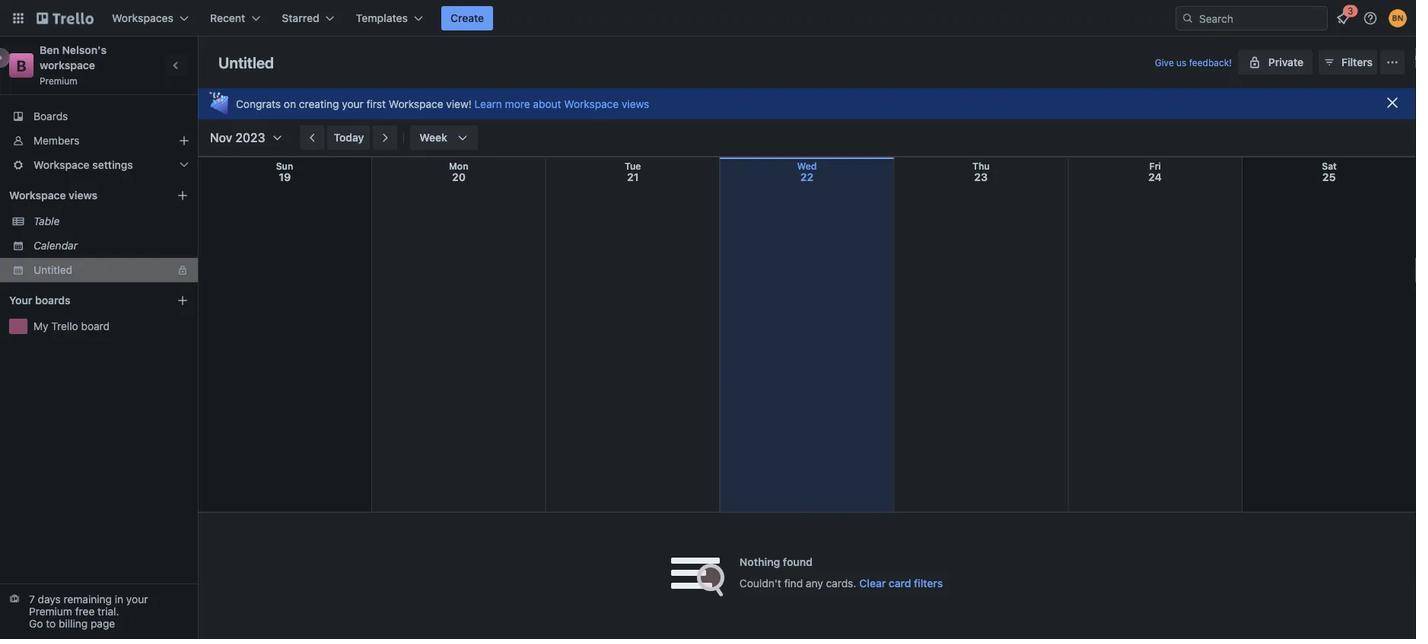 Task type: vqa. For each thing, say whether or not it's contained in the screenshot.
'https://media2.giphy.com/media/vHQA3TRyieBmKd5qIh/100w.gif?cid=ad960664tuux3ictzc2l4kkstlpkpgfee3kg7e05hcw8694d&ep=v1_stickers_search&rid=100w.gif&ct=s' image
no



Task type: locate. For each thing, give the bounding box(es) containing it.
go to billing page link
[[29, 618, 115, 630]]

calendar
[[33, 239, 78, 252]]

25
[[1323, 171, 1336, 183]]

b link
[[9, 53, 33, 78]]

views up tue in the top left of the page
[[622, 97, 649, 110]]

0 vertical spatial views
[[622, 97, 649, 110]]

1 horizontal spatial untitled
[[218, 53, 274, 71]]

boards link
[[0, 104, 198, 129]]

open information menu image
[[1363, 11, 1378, 26]]

creating
[[299, 97, 339, 110]]

views down workspace settings
[[69, 189, 97, 202]]

23
[[975, 171, 988, 183]]

create a view image
[[177, 190, 189, 202]]

first
[[367, 97, 386, 110]]

untitled down calendar
[[33, 264, 72, 276]]

21
[[627, 171, 639, 183]]

your right in
[[126, 593, 148, 606]]

1 vertical spatial your
[[126, 593, 148, 606]]

week button
[[410, 126, 478, 150]]

Untitled text field
[[209, 48, 283, 77]]

premium
[[40, 75, 77, 86], [29, 605, 72, 618]]

workspace
[[389, 97, 443, 110], [564, 97, 619, 110], [33, 159, 90, 171], [9, 189, 66, 202]]

templates
[[356, 12, 408, 24]]

workspace inside workspace settings dropdown button
[[33, 159, 90, 171]]

clear card filters button
[[860, 576, 943, 591]]

your inside 7 days remaining in your premium free trial. go to billing page
[[126, 593, 148, 606]]

feedback!
[[1189, 57, 1232, 68]]

nothing found image
[[671, 558, 724, 597]]

give
[[1155, 57, 1174, 68]]

your left first on the left of the page
[[342, 97, 364, 110]]

Search field
[[1194, 7, 1327, 30]]

templates button
[[347, 6, 432, 30]]

go
[[29, 618, 43, 630]]

fri
[[1150, 161, 1161, 172]]

your
[[342, 97, 364, 110], [126, 593, 148, 606]]

sat
[[1322, 161, 1337, 172]]

untitled inside 'text field'
[[218, 53, 274, 71]]

my trello board link
[[33, 319, 189, 334]]

views
[[622, 97, 649, 110], [69, 189, 97, 202]]

to
[[46, 618, 56, 630]]

premium inside 7 days remaining in your premium free trial. go to billing page
[[29, 605, 72, 618]]

couldn't find any cards. clear card filters
[[740, 577, 943, 590]]

week
[[420, 131, 447, 144]]

1 horizontal spatial your
[[342, 97, 364, 110]]

us
[[1177, 57, 1187, 68]]

0 vertical spatial your
[[342, 97, 364, 110]]

cards.
[[826, 577, 857, 590]]

today
[[334, 131, 364, 144]]

workspace down members
[[33, 159, 90, 171]]

learn more about workspace views link
[[475, 95, 649, 113]]

0 horizontal spatial untitled
[[33, 264, 72, 276]]

0 vertical spatial premium
[[40, 75, 77, 86]]

recent
[[210, 12, 245, 24]]

0 horizontal spatial your
[[126, 593, 148, 606]]

7
[[29, 593, 35, 606]]

table link
[[33, 214, 189, 229]]

untitled
[[218, 53, 274, 71], [33, 264, 72, 276]]

your
[[9, 294, 32, 307]]

3 notifications image
[[1334, 9, 1353, 27]]

filters
[[914, 577, 943, 590]]

congrats
[[236, 97, 281, 110]]

learn
[[475, 97, 502, 110]]

wed
[[797, 161, 817, 172]]

untitled up congrats in the top of the page
[[218, 53, 274, 71]]

starred
[[282, 12, 319, 24]]

give us feedback! link
[[1155, 57, 1232, 68]]

2023
[[235, 131, 265, 145]]

tue
[[625, 161, 641, 172]]

untitled link
[[33, 263, 167, 278]]

workspaces button
[[103, 6, 198, 30]]

create button
[[441, 6, 493, 30]]

primary element
[[0, 0, 1416, 37]]

clear
[[860, 577, 886, 590]]

recent button
[[201, 6, 270, 30]]

found
[[783, 556, 813, 569]]

1 vertical spatial premium
[[29, 605, 72, 618]]

trello
[[51, 320, 78, 333]]

0 horizontal spatial views
[[69, 189, 97, 202]]

0 vertical spatial untitled
[[218, 53, 274, 71]]



Task type: describe. For each thing, give the bounding box(es) containing it.
1 horizontal spatial views
[[622, 97, 649, 110]]

nothing
[[740, 556, 780, 569]]

private button
[[1238, 50, 1313, 75]]

ben nelson (bennelson96) image
[[1389, 9, 1407, 27]]

1 vertical spatial views
[[69, 189, 97, 202]]

premium inside ben nelson's workspace premium
[[40, 75, 77, 86]]

nelson's
[[62, 44, 107, 56]]

filters button
[[1319, 50, 1378, 75]]

workspace right about
[[564, 97, 619, 110]]

sun
[[276, 161, 293, 172]]

22
[[801, 171, 814, 183]]

my
[[33, 320, 48, 333]]

20
[[452, 171, 466, 183]]

members link
[[0, 129, 198, 153]]

back to home image
[[37, 6, 94, 30]]

your boards with 1 items element
[[9, 292, 154, 310]]

b
[[16, 56, 26, 74]]

any
[[806, 577, 823, 590]]

workspace
[[40, 59, 95, 72]]

in
[[115, 593, 123, 606]]

view!
[[446, 97, 472, 110]]

1 vertical spatial untitled
[[33, 264, 72, 276]]

find
[[784, 577, 803, 590]]

nov 2023
[[210, 131, 265, 145]]

ben nelson's workspace premium
[[40, 44, 109, 86]]

mon
[[449, 161, 468, 172]]

workspace views
[[9, 189, 97, 202]]

congrats on creating your first workspace view! learn more about workspace views
[[236, 97, 649, 110]]

add board image
[[177, 295, 189, 307]]

give us feedback!
[[1155, 57, 1232, 68]]

calendar link
[[33, 238, 189, 253]]

couldn't
[[740, 577, 781, 590]]

ben
[[40, 44, 59, 56]]

workspace up week
[[389, 97, 443, 110]]

trial.
[[98, 605, 119, 618]]

members
[[33, 134, 80, 147]]

private
[[1269, 56, 1304, 69]]

my trello board
[[33, 320, 110, 333]]

table
[[33, 215, 60, 228]]

settings
[[92, 159, 133, 171]]

search image
[[1182, 12, 1194, 24]]

workspace navigation collapse icon image
[[166, 55, 187, 76]]

boards
[[35, 294, 71, 307]]

workspace settings
[[33, 159, 133, 171]]

19
[[279, 171, 291, 183]]

page
[[91, 618, 115, 630]]

board
[[81, 320, 110, 333]]

workspace up table
[[9, 189, 66, 202]]

free
[[75, 605, 95, 618]]

workspaces
[[112, 12, 174, 24]]

card
[[889, 577, 911, 590]]

starred button
[[273, 6, 344, 30]]

on
[[284, 97, 296, 110]]

create
[[451, 12, 484, 24]]

your boards
[[9, 294, 71, 307]]

24
[[1149, 171, 1162, 183]]

more
[[505, 97, 530, 110]]

filters
[[1342, 56, 1373, 69]]

nov
[[210, 131, 232, 145]]

workspace settings button
[[0, 153, 198, 177]]

boards
[[33, 110, 68, 123]]

ben nelson's workspace link
[[40, 44, 109, 72]]

billing
[[59, 618, 88, 630]]

7 days remaining in your premium free trial. go to billing page
[[29, 593, 148, 630]]

thu
[[973, 161, 990, 172]]

nothing found
[[740, 556, 813, 569]]

today button
[[328, 126, 370, 150]]

about
[[533, 97, 561, 110]]

days
[[38, 593, 61, 606]]

remaining
[[64, 593, 112, 606]]

nov 2023 button
[[204, 126, 284, 150]]



